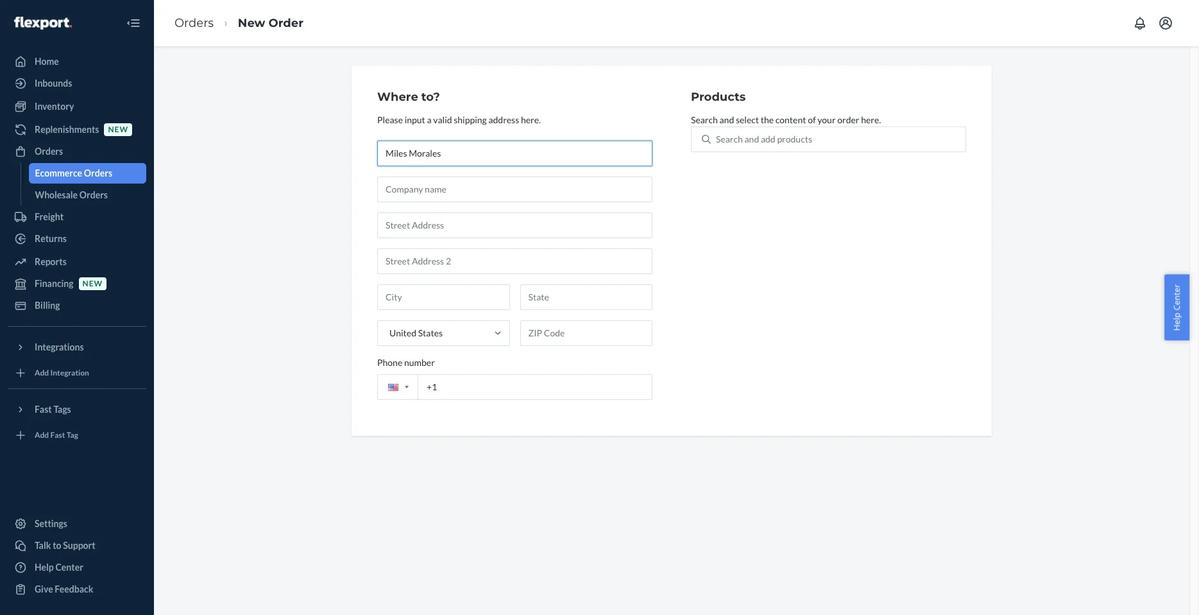 Task type: vqa. For each thing, say whether or not it's contained in the screenshot.
a
yes



Task type: describe. For each thing, give the bounding box(es) containing it.
breadcrumbs navigation
[[164, 4, 314, 42]]

1 here. from the left
[[521, 114, 541, 125]]

new for replenishments
[[108, 125, 128, 134]]

close navigation image
[[126, 15, 141, 31]]

search for search and select the content of your order here.
[[691, 114, 718, 125]]

1 horizontal spatial orders link
[[175, 16, 214, 30]]

add integration
[[35, 368, 89, 378]]

united states
[[390, 327, 443, 338]]

billing
[[35, 300, 60, 311]]

support
[[63, 540, 95, 551]]

add integration link
[[8, 363, 146, 383]]

search image
[[702, 135, 711, 144]]

input
[[405, 114, 426, 125]]

help center inside button
[[1172, 284, 1184, 331]]

to?
[[422, 90, 440, 104]]

a
[[427, 114, 432, 125]]

select
[[736, 114, 760, 125]]

open notifications image
[[1133, 15, 1149, 31]]

1 vertical spatial center
[[56, 562, 83, 573]]

State text field
[[520, 284, 653, 310]]

search and select the content of your order here.
[[691, 114, 882, 125]]

Street Address 2 text field
[[378, 248, 653, 274]]

products
[[778, 133, 813, 144]]

freight link
[[8, 207, 146, 227]]

1 vertical spatial orders link
[[8, 141, 146, 162]]

replenishments
[[35, 124, 99, 135]]

1 (702) 123-4567 telephone field
[[378, 374, 653, 400]]

talk to support button
[[8, 535, 146, 556]]

please input a valid shipping address here.
[[378, 114, 541, 125]]

fast inside fast tags dropdown button
[[35, 404, 52, 415]]

Street Address text field
[[378, 212, 653, 238]]

please
[[378, 114, 403, 125]]

phone number
[[378, 357, 435, 368]]

settings
[[35, 518, 67, 529]]

integration
[[50, 368, 89, 378]]

new order
[[238, 16, 304, 30]]

inbounds
[[35, 78, 72, 89]]

returns
[[35, 233, 67, 244]]

integrations button
[[8, 337, 146, 358]]

orders inside breadcrumbs navigation
[[175, 16, 214, 30]]

new order link
[[238, 16, 304, 30]]

fast tags
[[35, 404, 71, 415]]

add fast tag
[[35, 430, 78, 440]]

First & Last Name text field
[[378, 140, 653, 166]]

billing link
[[8, 295, 146, 316]]

home
[[35, 56, 59, 67]]

integrations
[[35, 342, 84, 352]]

1 vertical spatial help
[[35, 562, 54, 573]]

number
[[404, 357, 435, 368]]

Company name text field
[[378, 176, 653, 202]]

0 horizontal spatial help center
[[35, 562, 83, 573]]

of
[[808, 114, 816, 125]]

ecommerce
[[35, 168, 82, 178]]



Task type: locate. For each thing, give the bounding box(es) containing it.
0 vertical spatial search
[[691, 114, 718, 125]]

search up search image
[[691, 114, 718, 125]]

to
[[53, 540, 61, 551]]

orders inside ecommerce orders link
[[84, 168, 112, 178]]

open account menu image
[[1159, 15, 1174, 31]]

add for add integration
[[35, 368, 49, 378]]

new
[[108, 125, 128, 134], [83, 279, 103, 289]]

phone
[[378, 357, 403, 368]]

1 vertical spatial new
[[83, 279, 103, 289]]

inventory
[[35, 101, 74, 112]]

0 vertical spatial help center
[[1172, 284, 1184, 331]]

fast inside add fast tag link
[[50, 430, 65, 440]]

where to?
[[378, 90, 440, 104]]

orders
[[175, 16, 214, 30], [35, 146, 63, 157], [84, 168, 112, 178], [79, 189, 108, 200]]

0 horizontal spatial and
[[720, 114, 735, 125]]

0 horizontal spatial new
[[83, 279, 103, 289]]

here.
[[521, 114, 541, 125], [862, 114, 882, 125]]

here. right order in the top of the page
[[862, 114, 882, 125]]

0 horizontal spatial here.
[[521, 114, 541, 125]]

returns link
[[8, 229, 146, 249]]

1 horizontal spatial new
[[108, 125, 128, 134]]

0 horizontal spatial help
[[35, 562, 54, 573]]

orders link up 'ecommerce orders'
[[8, 141, 146, 162]]

1 vertical spatial help center
[[35, 562, 83, 573]]

1 horizontal spatial and
[[745, 133, 760, 144]]

0 vertical spatial orders link
[[175, 16, 214, 30]]

order
[[269, 16, 304, 30]]

1 vertical spatial search
[[717, 133, 743, 144]]

0 vertical spatial fast
[[35, 404, 52, 415]]

wholesale orders
[[35, 189, 108, 200]]

financing
[[35, 278, 74, 289]]

add fast tag link
[[8, 425, 146, 446]]

and left select
[[720, 114, 735, 125]]

orders inside wholesale orders link
[[79, 189, 108, 200]]

center
[[1172, 284, 1184, 311], [56, 562, 83, 573]]

1 add from the top
[[35, 368, 49, 378]]

give
[[35, 584, 53, 595]]

orders link
[[175, 16, 214, 30], [8, 141, 146, 162]]

and
[[720, 114, 735, 125], [745, 133, 760, 144]]

fast tags button
[[8, 399, 146, 420]]

united states: + 1 image
[[405, 386, 409, 389]]

feedback
[[55, 584, 93, 595]]

City text field
[[378, 284, 510, 310]]

center inside button
[[1172, 284, 1184, 311]]

valid
[[434, 114, 452, 125]]

0 vertical spatial center
[[1172, 284, 1184, 311]]

0 vertical spatial new
[[108, 125, 128, 134]]

your
[[818, 114, 836, 125]]

united
[[390, 327, 417, 338]]

new down reports link
[[83, 279, 103, 289]]

inbounds link
[[8, 73, 146, 94]]

give feedback
[[35, 584, 93, 595]]

products
[[691, 90, 746, 104]]

1 horizontal spatial here.
[[862, 114, 882, 125]]

talk to support
[[35, 540, 95, 551]]

2 add from the top
[[35, 430, 49, 440]]

add for add fast tag
[[35, 430, 49, 440]]

0 horizontal spatial center
[[56, 562, 83, 573]]

order
[[838, 114, 860, 125]]

address
[[489, 114, 520, 125]]

new down inventory link
[[108, 125, 128, 134]]

home link
[[8, 51, 146, 72]]

1 horizontal spatial help
[[1172, 313, 1184, 331]]

1 horizontal spatial help center
[[1172, 284, 1184, 331]]

search and add products
[[717, 133, 813, 144]]

orders up ecommerce
[[35, 146, 63, 157]]

help inside button
[[1172, 313, 1184, 331]]

reports link
[[8, 252, 146, 272]]

settings link
[[8, 514, 146, 534]]

0 vertical spatial and
[[720, 114, 735, 125]]

help
[[1172, 313, 1184, 331], [35, 562, 54, 573]]

fast
[[35, 404, 52, 415], [50, 430, 65, 440]]

add left integration
[[35, 368, 49, 378]]

ecommerce orders link
[[29, 163, 146, 184]]

and for add
[[745, 133, 760, 144]]

where
[[378, 90, 418, 104]]

orders down ecommerce orders link
[[79, 189, 108, 200]]

search for search and add products
[[717, 133, 743, 144]]

add
[[761, 133, 776, 144]]

fast left tags
[[35, 404, 52, 415]]

the
[[761, 114, 774, 125]]

1 vertical spatial add
[[35, 430, 49, 440]]

here. right address
[[521, 114, 541, 125]]

1 vertical spatial fast
[[50, 430, 65, 440]]

flexport logo image
[[14, 17, 72, 29]]

help center
[[1172, 284, 1184, 331], [35, 562, 83, 573]]

shipping
[[454, 114, 487, 125]]

talk
[[35, 540, 51, 551]]

0 vertical spatial add
[[35, 368, 49, 378]]

wholesale
[[35, 189, 78, 200]]

reports
[[35, 256, 67, 267]]

and left the 'add'
[[745, 133, 760, 144]]

help center button
[[1166, 275, 1190, 341]]

1 vertical spatial and
[[745, 133, 760, 144]]

search
[[691, 114, 718, 125], [717, 133, 743, 144]]

ZIP Code text field
[[520, 320, 653, 346]]

0 horizontal spatial orders link
[[8, 141, 146, 162]]

orders left "new"
[[175, 16, 214, 30]]

wholesale orders link
[[29, 185, 146, 205]]

0 vertical spatial help
[[1172, 313, 1184, 331]]

freight
[[35, 211, 64, 222]]

and for select
[[720, 114, 735, 125]]

help center link
[[8, 557, 146, 578]]

tag
[[67, 430, 78, 440]]

orders up wholesale orders link
[[84, 168, 112, 178]]

1 horizontal spatial center
[[1172, 284, 1184, 311]]

give feedback button
[[8, 579, 146, 600]]

content
[[776, 114, 807, 125]]

orders link left "new"
[[175, 16, 214, 30]]

2 here. from the left
[[862, 114, 882, 125]]

search right search image
[[717, 133, 743, 144]]

new
[[238, 16, 265, 30]]

new for financing
[[83, 279, 103, 289]]

states
[[418, 327, 443, 338]]

add
[[35, 368, 49, 378], [35, 430, 49, 440]]

fast left tag
[[50, 430, 65, 440]]

add down fast tags
[[35, 430, 49, 440]]

tags
[[54, 404, 71, 415]]

inventory link
[[8, 96, 146, 117]]

ecommerce orders
[[35, 168, 112, 178]]



